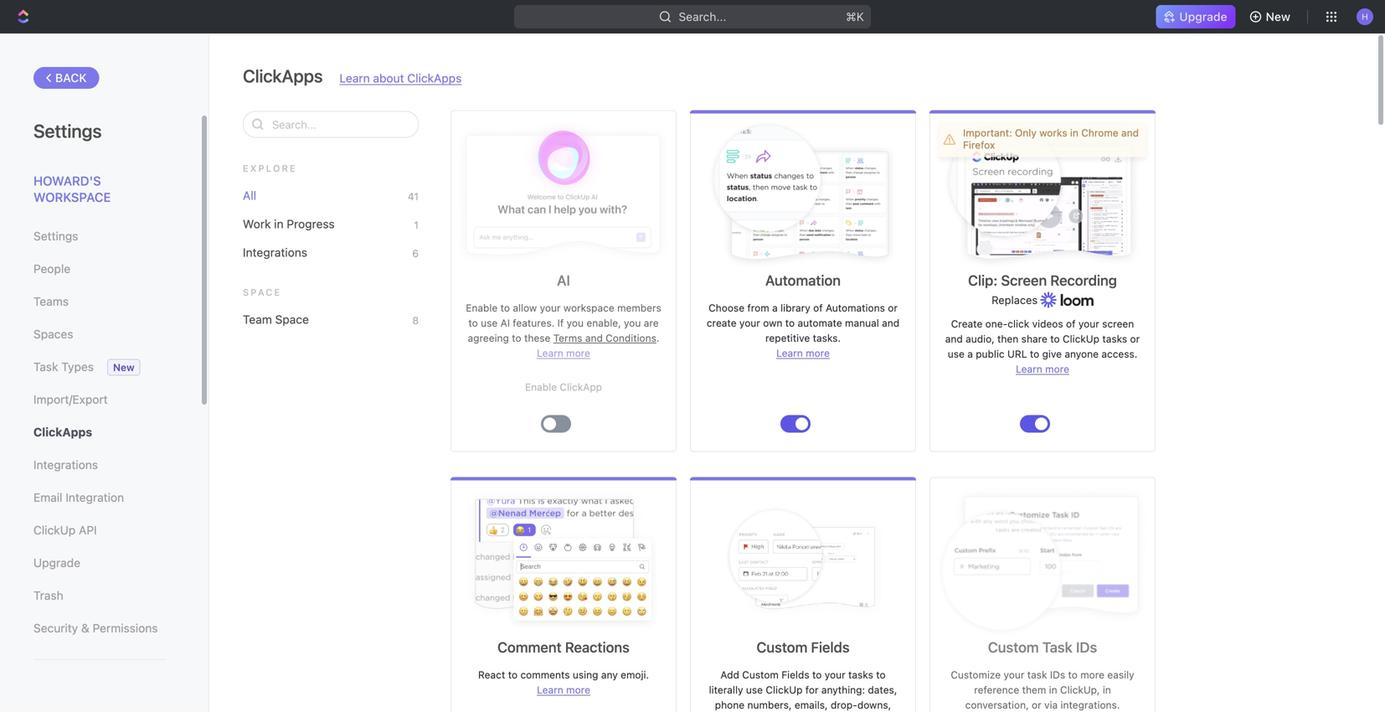 Task type: vqa. For each thing, say whether or not it's contained in the screenshot.
IDs in 'Customize your task IDs to more easily reference them in ClickUp, in conversation, or via integrations.'
yes



Task type: describe. For each thing, give the bounding box(es) containing it.
to down share
[[1030, 348, 1040, 360]]

h button
[[1352, 3, 1379, 30]]

create
[[707, 317, 737, 329]]

enable,
[[587, 317, 621, 329]]

comment reactions
[[498, 639, 630, 656]]

one-
[[986, 318, 1008, 330]]

are
[[644, 317, 659, 329]]

clickup api link
[[34, 516, 167, 545]]

using
[[573, 669, 599, 681]]

1 horizontal spatial clickapps
[[243, 65, 323, 86]]

⌘k
[[846, 10, 865, 23]]

upgrade link inside settings element
[[34, 549, 167, 577]]

clickapp
[[560, 381, 602, 393]]

back
[[55, 71, 87, 85]]

terms and conditions link
[[554, 332, 657, 344]]

people
[[34, 262, 70, 276]]

members
[[618, 302, 662, 314]]

learn about clickapps
[[340, 71, 462, 85]]

in down easily
[[1103, 684, 1112, 696]]

your inside choose from a library of automations or create your own to automate manual and repetitive tasks. learn more
[[740, 317, 761, 329]]

task types
[[34, 360, 94, 374]]

clip: screen recording
[[969, 272, 1118, 289]]

to up give on the right of the page
[[1051, 333, 1060, 345]]

spaces
[[34, 327, 73, 341]]

tasks.
[[813, 332, 841, 344]]

a inside choose from a library of automations or create your own to automate manual and repetitive tasks. learn more
[[773, 302, 778, 314]]

of for automations
[[814, 302, 823, 314]]

library
[[781, 302, 811, 314]]

reference
[[975, 684, 1020, 696]]

.
[[657, 332, 660, 344]]

learn down the these
[[537, 347, 564, 359]]

drop-
[[831, 699, 858, 711]]

clickapps link
[[34, 418, 167, 447]]

1 horizontal spatial upgrade
[[1180, 10, 1228, 23]]

clip:
[[969, 272, 998, 289]]

learn inside react to comments using any emoji. learn more
[[537, 684, 564, 696]]

2 settings from the top
[[34, 229, 78, 243]]

screen
[[1103, 318, 1135, 330]]

customize your task ids to more easily reference them in clickup, in conversation, or via integrations.
[[951, 669, 1135, 711]]

terms and conditions .
[[554, 332, 660, 344]]

people link
[[34, 255, 167, 283]]

react
[[478, 669, 506, 681]]

manual
[[845, 317, 880, 329]]

or inside customize your task ids to more easily reference them in clickup, in conversation, or via integrations.
[[1032, 699, 1042, 711]]

learn more
[[537, 347, 591, 359]]

0 vertical spatial space
[[243, 287, 282, 298]]

a inside create one-click videos of your screen and audio, then share to clickup tasks or use a public url to give anyone access. learn more
[[968, 348, 973, 360]]

reactions
[[565, 639, 630, 656]]

recording
[[1051, 272, 1118, 289]]

or inside choose from a library of automations or create your own to automate manual and repetitive tasks. learn more
[[888, 302, 898, 314]]

security
[[34, 621, 78, 635]]

more down terms
[[567, 347, 591, 359]]

click
[[1008, 318, 1030, 330]]

anything:
[[822, 684, 866, 696]]

create one-click videos of your screen and audio, then share to clickup tasks or use a public url to give anyone access. learn more
[[946, 318, 1141, 375]]

share
[[1022, 333, 1048, 345]]

react to comments using any emoji. learn more
[[478, 669, 649, 696]]

email integration link
[[34, 483, 167, 512]]

clickup,
[[1061, 684, 1101, 696]]

learn about clickapps link
[[340, 71, 462, 85]]

allow
[[513, 302, 537, 314]]

enable to allow your workspace members to use ai features. if you enable, you are agreeing to these
[[466, 302, 662, 344]]

and inside choose from a library of automations or create your own to automate manual and repetitive tasks. learn more
[[882, 317, 900, 329]]

8
[[413, 315, 419, 326]]

1
[[414, 219, 419, 231]]

&
[[81, 621, 89, 635]]

easily
[[1108, 669, 1135, 681]]

terms
[[554, 332, 583, 344]]

literally
[[709, 684, 744, 696]]

from
[[748, 302, 770, 314]]

learn more link for ai
[[537, 347, 591, 359]]

access.
[[1102, 348, 1138, 360]]

to inside choose from a library of automations or create your own to automate manual and repetitive tasks. learn more
[[786, 317, 795, 329]]

new button
[[1243, 3, 1301, 30]]

41
[[408, 191, 419, 202]]

choose from a library of automations or create your own to automate manual and repetitive tasks. learn more
[[707, 302, 900, 359]]

videos
[[1033, 318, 1064, 330]]

to inside customize your task ids to more easily reference them in clickup, in conversation, or via integrations.
[[1069, 669, 1078, 681]]

work in progress
[[243, 217, 335, 231]]

public
[[976, 348, 1005, 360]]

create
[[952, 318, 983, 330]]

your inside customize your task ids to more easily reference them in clickup, in conversation, or via integrations.
[[1004, 669, 1025, 681]]

your inside add custom fields to your tasks to literally use clickup for anything: dates, phone numbers, emails, drop-down
[[825, 669, 846, 681]]

howard's workspace
[[34, 173, 111, 204]]

emails,
[[795, 699, 828, 711]]

to inside react to comments using any emoji. learn more
[[508, 669, 518, 681]]

2 you from the left
[[624, 317, 641, 329]]

learn more link for comment reactions
[[537, 684, 591, 696]]

progress
[[287, 217, 335, 231]]

your inside enable to allow your workspace members to use ai features. if you enable, you are agreeing to these
[[540, 302, 561, 314]]

choose
[[709, 302, 745, 314]]

1 settings from the top
[[34, 120, 102, 142]]

integrations inside settings element
[[34, 458, 98, 472]]

integrations.
[[1061, 699, 1121, 711]]

ai inside enable to allow your workspace members to use ai features. if you enable, you are agreeing to these
[[501, 317, 510, 329]]

clickup inside 'link'
[[34, 523, 76, 537]]

learn left about
[[340, 71, 370, 85]]

Search... text field
[[272, 112, 410, 137]]

security & permissions link
[[34, 614, 167, 643]]

add
[[721, 669, 740, 681]]

audio,
[[966, 333, 995, 345]]

learn more link for automation
[[777, 347, 830, 359]]

url
[[1008, 348, 1028, 360]]

clickup inside add custom fields to your tasks to literally use clickup for anything: dates, phone numbers, emails, drop-down
[[766, 684, 803, 696]]

emoji.
[[621, 669, 649, 681]]

tasks inside add custom fields to your tasks to literally use clickup for anything: dates, phone numbers, emails, drop-down
[[849, 669, 874, 681]]

customize
[[951, 669, 1001, 681]]

to left the these
[[512, 332, 522, 344]]

anyone
[[1065, 348, 1099, 360]]

import/export link
[[34, 385, 167, 414]]

enable for enable to allow your workspace members to use ai features. if you enable, you are agreeing to these
[[466, 302, 498, 314]]

all
[[243, 189, 256, 202]]



Task type: locate. For each thing, give the bounding box(es) containing it.
api
[[79, 523, 97, 537]]

integrations link
[[34, 451, 167, 479]]

enable clickapp
[[525, 381, 602, 393]]

new inside settings element
[[113, 362, 135, 373]]

fields up for
[[782, 669, 810, 681]]

enable
[[466, 302, 498, 314], [525, 381, 557, 393]]

learn inside choose from a library of automations or create your own to automate manual and repetitive tasks. learn more
[[777, 347, 803, 359]]

1 you from the left
[[567, 317, 584, 329]]

1 vertical spatial fields
[[782, 669, 810, 681]]

custom up add custom fields to your tasks to literally use clickup for anything: dates, phone numbers, emails, drop-down on the right of page
[[757, 639, 808, 656]]

custom for custom fields
[[757, 639, 808, 656]]

security & permissions
[[34, 621, 158, 635]]

of right videos
[[1067, 318, 1076, 330]]

and down enable, at top
[[586, 332, 603, 344]]

learn more link down comments
[[537, 684, 591, 696]]

more inside choose from a library of automations or create your own to automate manual and repetitive tasks. learn more
[[806, 347, 830, 359]]

ids up 'clickup,'
[[1077, 639, 1098, 656]]

1 horizontal spatial use
[[746, 684, 763, 696]]

of up automate
[[814, 302, 823, 314]]

1 vertical spatial clickup
[[34, 523, 76, 537]]

comment
[[498, 639, 562, 656]]

task inside settings element
[[34, 360, 58, 374]]

learn inside create one-click videos of your screen and audio, then share to clickup tasks or use a public url to give anyone access. learn more
[[1016, 363, 1043, 375]]

0 horizontal spatial of
[[814, 302, 823, 314]]

0 vertical spatial new
[[1267, 10, 1291, 23]]

about
[[373, 71, 404, 85]]

via
[[1045, 699, 1058, 711]]

clickup
[[1063, 333, 1100, 345], [34, 523, 76, 537], [766, 684, 803, 696]]

upgrade inside settings element
[[34, 556, 80, 570]]

0 horizontal spatial upgrade link
[[34, 549, 167, 577]]

comments
[[521, 669, 570, 681]]

give
[[1043, 348, 1062, 360]]

1 vertical spatial settings
[[34, 229, 78, 243]]

conversation,
[[966, 699, 1029, 711]]

6
[[413, 248, 419, 259]]

learn more link down give on the right of the page
[[1016, 363, 1070, 375]]

settings up 'howard's' at the left top of page
[[34, 120, 102, 142]]

use down create
[[948, 348, 965, 360]]

custom fields
[[757, 639, 850, 656]]

repetitive
[[766, 332, 810, 344]]

0 horizontal spatial use
[[481, 317, 498, 329]]

workspace
[[34, 190, 111, 204]]

and inside important: only works in chrome and firefox
[[1122, 127, 1140, 139]]

0 horizontal spatial a
[[773, 302, 778, 314]]

spaces link
[[34, 320, 167, 349]]

more inside create one-click videos of your screen and audio, then share to clickup tasks or use a public url to give anyone access. learn more
[[1046, 363, 1070, 375]]

1 vertical spatial use
[[948, 348, 965, 360]]

fields
[[811, 639, 850, 656], [782, 669, 810, 681]]

use inside create one-click videos of your screen and audio, then share to clickup tasks or use a public url to give anyone access. learn more
[[948, 348, 965, 360]]

upgrade link down clickup api 'link' in the bottom left of the page
[[34, 549, 167, 577]]

0 vertical spatial a
[[773, 302, 778, 314]]

learn more link down the repetitive
[[777, 347, 830, 359]]

more down give on the right of the page
[[1046, 363, 1070, 375]]

your inside create one-click videos of your screen and audio, then share to clickup tasks or use a public url to give anyone access. learn more
[[1079, 318, 1100, 330]]

0 vertical spatial fields
[[811, 639, 850, 656]]

to up dates,
[[877, 669, 886, 681]]

clickup api
[[34, 523, 97, 537]]

and inside create one-click videos of your screen and audio, then share to clickup tasks or use a public url to give anyone access. learn more
[[946, 333, 963, 345]]

you right if
[[567, 317, 584, 329]]

more up 'clickup,'
[[1081, 669, 1105, 681]]

settings element
[[0, 34, 209, 712]]

0 vertical spatial or
[[888, 302, 898, 314]]

and down create
[[946, 333, 963, 345]]

2 vertical spatial use
[[746, 684, 763, 696]]

ai up agreeing
[[501, 317, 510, 329]]

of inside choose from a library of automations or create your own to automate manual and repetitive tasks. learn more
[[814, 302, 823, 314]]

upgrade
[[1180, 10, 1228, 23], [34, 556, 80, 570]]

task
[[1028, 669, 1048, 681]]

2 horizontal spatial or
[[1131, 333, 1141, 345]]

to right react
[[508, 669, 518, 681]]

task
[[34, 360, 58, 374], [1043, 639, 1073, 656]]

clickup up numbers,
[[766, 684, 803, 696]]

more inside react to comments using any emoji. learn more
[[567, 684, 591, 696]]

1 horizontal spatial ids
[[1077, 639, 1098, 656]]

your
[[540, 302, 561, 314], [740, 317, 761, 329], [1079, 318, 1100, 330], [825, 669, 846, 681], [1004, 669, 1025, 681]]

1 vertical spatial upgrade link
[[34, 549, 167, 577]]

more down using
[[567, 684, 591, 696]]

your down from at the right top
[[740, 317, 761, 329]]

to up 'clickup,'
[[1069, 669, 1078, 681]]

and right the manual
[[882, 317, 900, 329]]

clickapps right about
[[408, 71, 462, 85]]

0 horizontal spatial ai
[[501, 317, 510, 329]]

1 horizontal spatial upgrade link
[[1157, 5, 1236, 28]]

search...
[[679, 10, 727, 23]]

to
[[501, 302, 510, 314], [469, 317, 478, 329], [786, 317, 795, 329], [512, 332, 522, 344], [1051, 333, 1060, 345], [1030, 348, 1040, 360], [508, 669, 518, 681], [813, 669, 822, 681], [877, 669, 886, 681], [1069, 669, 1078, 681]]

0 vertical spatial settings
[[34, 120, 102, 142]]

0 vertical spatial use
[[481, 317, 498, 329]]

use up agreeing
[[481, 317, 498, 329]]

0 horizontal spatial integrations
[[34, 458, 98, 472]]

0 horizontal spatial you
[[567, 317, 584, 329]]

teams link
[[34, 287, 167, 316]]

a
[[773, 302, 778, 314], [968, 348, 973, 360]]

custom for custom task ids
[[989, 639, 1040, 656]]

trash
[[34, 589, 63, 602]]

upgrade link left new button
[[1157, 5, 1236, 28]]

fields up anything:
[[811, 639, 850, 656]]

settings link
[[34, 222, 167, 251]]

1 horizontal spatial task
[[1043, 639, 1073, 656]]

1 vertical spatial or
[[1131, 333, 1141, 345]]

0 horizontal spatial ids
[[1051, 669, 1066, 681]]

types
[[61, 360, 94, 374]]

tasks down screen
[[1103, 333, 1128, 345]]

settings up people at left
[[34, 229, 78, 243]]

or right automations
[[888, 302, 898, 314]]

0 vertical spatial ids
[[1077, 639, 1098, 656]]

0 vertical spatial clickup
[[1063, 333, 1100, 345]]

2 vertical spatial clickup
[[766, 684, 803, 696]]

to up the repetitive
[[786, 317, 795, 329]]

of for your
[[1067, 318, 1076, 330]]

clickup left api
[[34, 523, 76, 537]]

custom right add
[[743, 669, 779, 681]]

0 horizontal spatial clickup
[[34, 523, 76, 537]]

1 vertical spatial of
[[1067, 318, 1076, 330]]

team space
[[243, 313, 309, 326]]

0 horizontal spatial upgrade
[[34, 556, 80, 570]]

to left allow
[[501, 302, 510, 314]]

2 vertical spatial or
[[1032, 699, 1042, 711]]

0 vertical spatial upgrade link
[[1157, 5, 1236, 28]]

team
[[243, 313, 272, 326]]

in right work
[[274, 217, 284, 231]]

your up if
[[540, 302, 561, 314]]

0 horizontal spatial enable
[[466, 302, 498, 314]]

use inside add custom fields to your tasks to literally use clickup for anything: dates, phone numbers, emails, drop-down
[[746, 684, 763, 696]]

clickapps
[[243, 65, 323, 86], [408, 71, 462, 85], [34, 425, 92, 439]]

use up numbers,
[[746, 684, 763, 696]]

chrome
[[1082, 127, 1119, 139]]

permissions
[[93, 621, 158, 635]]

1 horizontal spatial integrations
[[243, 245, 308, 259]]

enable for enable clickapp
[[525, 381, 557, 393]]

a up own
[[773, 302, 778, 314]]

enable left clickapp
[[525, 381, 557, 393]]

1 vertical spatial upgrade
[[34, 556, 80, 570]]

ids inside customize your task ids to more easily reference them in clickup, in conversation, or via integrations.
[[1051, 669, 1066, 681]]

work
[[243, 217, 271, 231]]

0 vertical spatial enable
[[466, 302, 498, 314]]

0 horizontal spatial clickapps
[[34, 425, 92, 439]]

integrations up email integration
[[34, 458, 98, 472]]

in
[[1071, 127, 1079, 139], [274, 217, 284, 231], [1050, 684, 1058, 696], [1103, 684, 1112, 696]]

or left via
[[1032, 699, 1042, 711]]

phone
[[715, 699, 745, 711]]

to up for
[[813, 669, 822, 681]]

workspace
[[564, 302, 615, 314]]

ai up the workspace at the left top of the page
[[557, 272, 571, 289]]

only
[[1016, 127, 1037, 139]]

2 horizontal spatial clickup
[[1063, 333, 1100, 345]]

custom inside add custom fields to your tasks to literally use clickup for anything: dates, phone numbers, emails, drop-down
[[743, 669, 779, 681]]

automations
[[826, 302, 886, 314]]

enable inside enable to allow your workspace members to use ai features. if you enable, you are agreeing to these
[[466, 302, 498, 314]]

any
[[601, 669, 618, 681]]

0 horizontal spatial or
[[888, 302, 898, 314]]

tasks
[[1103, 333, 1128, 345], [849, 669, 874, 681]]

1 horizontal spatial new
[[1267, 10, 1291, 23]]

ids
[[1077, 639, 1098, 656], [1051, 669, 1066, 681]]

or up the access.
[[1131, 333, 1141, 345]]

email integration
[[34, 491, 124, 504]]

integration
[[66, 491, 124, 504]]

2 horizontal spatial use
[[948, 348, 965, 360]]

task up task
[[1043, 639, 1073, 656]]

your left screen
[[1079, 318, 1100, 330]]

add custom fields to your tasks to literally use clickup for anything: dates, phone numbers, emails, drop-down
[[709, 669, 898, 712]]

0 vertical spatial upgrade
[[1180, 10, 1228, 23]]

1 vertical spatial new
[[113, 362, 135, 373]]

a down audio,
[[968, 348, 973, 360]]

or inside create one-click videos of your screen and audio, then share to clickup tasks or use a public url to give anyone access. learn more
[[1131, 333, 1141, 345]]

0 vertical spatial ai
[[557, 272, 571, 289]]

1 vertical spatial ids
[[1051, 669, 1066, 681]]

of inside create one-click videos of your screen and audio, then share to clickup tasks or use a public url to give anyone access. learn more
[[1067, 318, 1076, 330]]

clickapps down import/export
[[34, 425, 92, 439]]

and right chrome
[[1122, 127, 1140, 139]]

your up reference
[[1004, 669, 1025, 681]]

enable up agreeing
[[466, 302, 498, 314]]

use
[[481, 317, 498, 329], [948, 348, 965, 360], [746, 684, 763, 696]]

1 horizontal spatial a
[[968, 348, 973, 360]]

learn more link
[[537, 347, 591, 359], [777, 347, 830, 359], [1016, 363, 1070, 375], [537, 684, 591, 696]]

1 horizontal spatial or
[[1032, 699, 1042, 711]]

you up conditions
[[624, 317, 641, 329]]

in up via
[[1050, 684, 1058, 696]]

1 horizontal spatial ai
[[557, 272, 571, 289]]

0 vertical spatial task
[[34, 360, 58, 374]]

clickup inside create one-click videos of your screen and audio, then share to clickup tasks or use a public url to give anyone access. learn more
[[1063, 333, 1100, 345]]

0 horizontal spatial fields
[[782, 669, 810, 681]]

your up anything:
[[825, 669, 846, 681]]

screen
[[1002, 272, 1048, 289]]

1 vertical spatial tasks
[[849, 669, 874, 681]]

space
[[243, 287, 282, 298], [275, 313, 309, 326]]

integrations down work in progress on the top left
[[243, 245, 308, 259]]

clickup up the anyone
[[1063, 333, 1100, 345]]

1 vertical spatial task
[[1043, 639, 1073, 656]]

features.
[[513, 317, 555, 329]]

1 vertical spatial a
[[968, 348, 973, 360]]

use inside enable to allow your workspace members to use ai features. if you enable, you are agreeing to these
[[481, 317, 498, 329]]

space right team
[[275, 313, 309, 326]]

1 horizontal spatial tasks
[[1103, 333, 1128, 345]]

tasks inside create one-click videos of your screen and audio, then share to clickup tasks or use a public url to give anyone access. learn more
[[1103, 333, 1128, 345]]

agreeing
[[468, 332, 509, 344]]

0 vertical spatial tasks
[[1103, 333, 1128, 345]]

in inside important: only works in chrome and firefox
[[1071, 127, 1079, 139]]

clickapps up search... text box
[[243, 65, 323, 86]]

for
[[806, 684, 819, 696]]

tasks up anything:
[[849, 669, 874, 681]]

0 vertical spatial integrations
[[243, 245, 308, 259]]

trash link
[[34, 581, 167, 610]]

replaces
[[992, 294, 1041, 306]]

conditions
[[606, 332, 657, 344]]

learn
[[340, 71, 370, 85], [537, 347, 564, 359], [777, 347, 803, 359], [1016, 363, 1043, 375], [537, 684, 564, 696]]

1 vertical spatial space
[[275, 313, 309, 326]]

1 vertical spatial ai
[[501, 317, 510, 329]]

howard's
[[34, 173, 101, 188]]

fields inside add custom fields to your tasks to literally use clickup for anything: dates, phone numbers, emails, drop-down
[[782, 669, 810, 681]]

teams
[[34, 295, 69, 308]]

then
[[998, 333, 1019, 345]]

these
[[524, 332, 551, 344]]

them
[[1023, 684, 1047, 696]]

clickapps inside settings element
[[34, 425, 92, 439]]

learn down comments
[[537, 684, 564, 696]]

important: only works in chrome and firefox
[[964, 127, 1140, 151]]

works
[[1040, 127, 1068, 139]]

learn more link down terms
[[537, 347, 591, 359]]

import/export
[[34, 393, 108, 406]]

space up team
[[243, 287, 282, 298]]

0 horizontal spatial tasks
[[849, 669, 874, 681]]

new inside button
[[1267, 10, 1291, 23]]

2 horizontal spatial clickapps
[[408, 71, 462, 85]]

in right works
[[1071, 127, 1079, 139]]

1 horizontal spatial clickup
[[766, 684, 803, 696]]

explore
[[243, 163, 297, 174]]

0 horizontal spatial task
[[34, 360, 58, 374]]

custom up task
[[989, 639, 1040, 656]]

more down tasks.
[[806, 347, 830, 359]]

1 horizontal spatial fields
[[811, 639, 850, 656]]

1 horizontal spatial enable
[[525, 381, 557, 393]]

1 vertical spatial enable
[[525, 381, 557, 393]]

1 horizontal spatial of
[[1067, 318, 1076, 330]]

upgrade down clickup api
[[34, 556, 80, 570]]

ids right task
[[1051, 669, 1066, 681]]

learn down url
[[1016, 363, 1043, 375]]

to up agreeing
[[469, 317, 478, 329]]

1 horizontal spatial you
[[624, 317, 641, 329]]

more inside customize your task ids to more easily reference them in clickup, in conversation, or via integrations.
[[1081, 669, 1105, 681]]

learn down the repetitive
[[777, 347, 803, 359]]

0 horizontal spatial new
[[113, 362, 135, 373]]

0 vertical spatial of
[[814, 302, 823, 314]]

dates,
[[868, 684, 898, 696]]

1 vertical spatial integrations
[[34, 458, 98, 472]]

upgrade left new button
[[1180, 10, 1228, 23]]

task left types
[[34, 360, 58, 374]]



